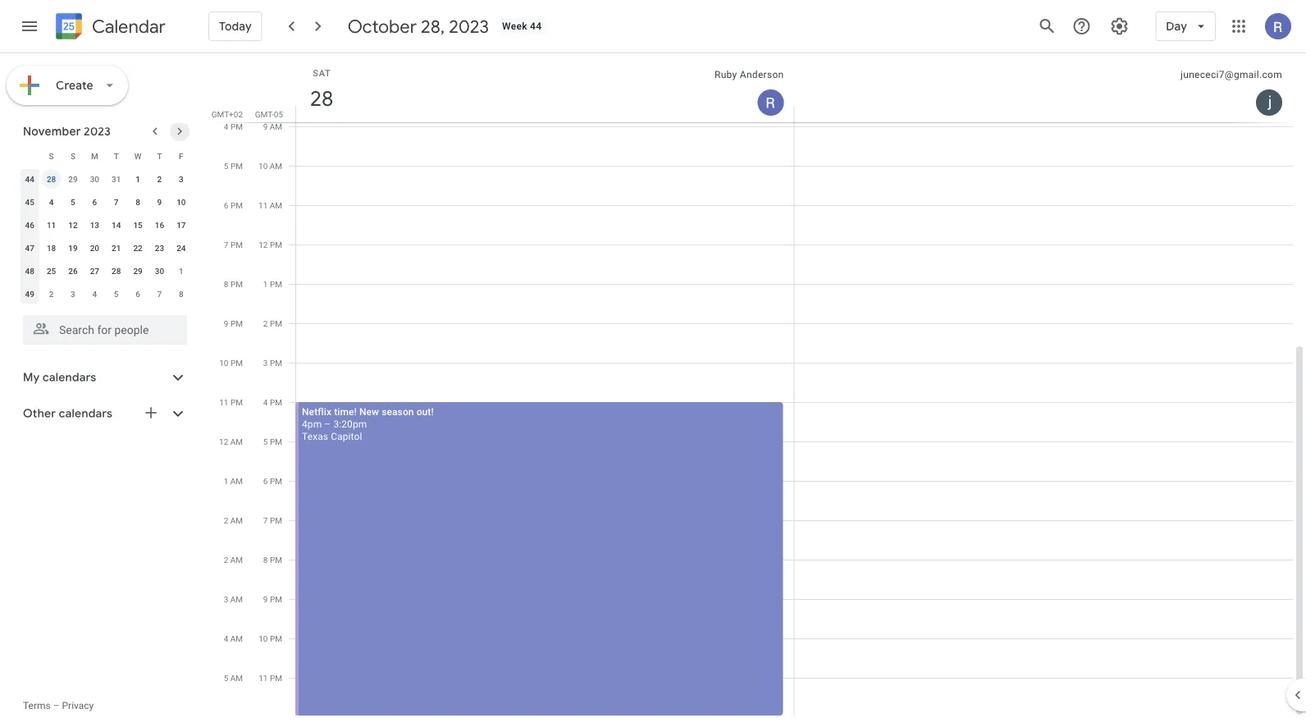 Task type: locate. For each thing, give the bounding box(es) containing it.
10
[[259, 161, 268, 171], [177, 197, 186, 207], [219, 358, 229, 368], [259, 634, 268, 643]]

10 pm left 3 pm
[[219, 358, 243, 368]]

s
[[49, 151, 54, 161], [71, 151, 75, 161]]

row containing 49
[[19, 282, 192, 305]]

season
[[382, 406, 414, 417]]

1 vertical spatial 12
[[259, 240, 268, 249]]

10 pm right the 4 am
[[259, 634, 282, 643]]

row group containing 44
[[19, 167, 192, 305]]

28 right the 27 element
[[112, 266, 121, 276]]

1 horizontal spatial 30
[[155, 266, 164, 276]]

12 down 11 am
[[259, 240, 268, 249]]

5 right december 4 element
[[114, 289, 119, 299]]

44 inside row
[[25, 174, 34, 184]]

1 vertical spatial 11 pm
[[259, 673, 282, 683]]

17
[[177, 220, 186, 230]]

29
[[68, 174, 78, 184], [133, 266, 143, 276]]

–
[[324, 418, 331, 430], [53, 700, 60, 712]]

t
[[114, 151, 119, 161], [157, 151, 162, 161]]

9 pm right '3 am'
[[263, 594, 282, 604]]

2 2 am from the top
[[224, 555, 243, 565]]

6 right 1 am
[[263, 476, 268, 486]]

1 vertical spatial 28
[[47, 174, 56, 184]]

1
[[136, 174, 140, 184], [179, 266, 184, 276], [263, 279, 268, 289], [224, 476, 228, 486]]

0 horizontal spatial 4 pm
[[224, 121, 243, 131]]

1 for 1 am
[[224, 476, 228, 486]]

am up 12 pm
[[270, 200, 282, 210]]

terms link
[[23, 700, 51, 712]]

december 6 element
[[128, 284, 148, 304]]

am up 1 am
[[230, 437, 243, 446]]

0 horizontal spatial 6 pm
[[224, 200, 243, 210]]

row
[[19, 144, 192, 167], [19, 167, 192, 190], [19, 190, 192, 213], [19, 213, 192, 236], [19, 236, 192, 259], [19, 259, 192, 282], [19, 282, 192, 305]]

0 horizontal spatial 12
[[68, 220, 78, 230]]

2 vertical spatial 28
[[112, 266, 121, 276]]

1 horizontal spatial –
[[324, 418, 331, 430]]

s up 28 cell
[[49, 151, 54, 161]]

0 horizontal spatial 44
[[25, 174, 34, 184]]

0 vertical spatial 4 pm
[[224, 121, 243, 131]]

8
[[136, 197, 140, 207], [224, 279, 229, 289], [179, 289, 184, 299], [263, 555, 268, 565]]

1 t from the left
[[114, 151, 119, 161]]

s left "m"
[[71, 151, 75, 161]]

0 horizontal spatial 9 pm
[[224, 318, 243, 328]]

29 right 28 element
[[133, 266, 143, 276]]

1 horizontal spatial 2023
[[449, 15, 489, 38]]

1 vertical spatial 10 pm
[[259, 634, 282, 643]]

calendars for other calendars
[[59, 406, 112, 421]]

netflix
[[302, 406, 332, 417]]

1 vertical spatial –
[[53, 700, 60, 712]]

30 for 30 element
[[155, 266, 164, 276]]

other calendars
[[23, 406, 112, 421]]

2 am down 1 am
[[224, 515, 243, 525]]

– right terms
[[53, 700, 60, 712]]

9 pm left 2 pm
[[224, 318, 243, 328]]

9 right '3 am'
[[263, 594, 268, 604]]

2 am up '3 am'
[[224, 555, 243, 565]]

0 horizontal spatial 7 pm
[[224, 240, 243, 249]]

0 horizontal spatial 30
[[90, 174, 99, 184]]

0 vertical spatial 6 pm
[[224, 200, 243, 210]]

12 right 11 element
[[68, 220, 78, 230]]

None search field
[[0, 309, 204, 345]]

am
[[270, 121, 282, 131], [270, 161, 282, 171], [270, 200, 282, 210], [230, 437, 243, 446], [230, 476, 243, 486], [230, 515, 243, 525], [230, 555, 243, 565], [230, 594, 243, 604], [230, 634, 243, 643], [230, 673, 243, 683]]

week
[[502, 21, 528, 32]]

3
[[179, 174, 184, 184], [71, 289, 75, 299], [263, 358, 268, 368], [224, 594, 228, 604]]

6 pm right 1 am
[[263, 476, 282, 486]]

1 vertical spatial calendars
[[59, 406, 112, 421]]

1 for 1 pm
[[263, 279, 268, 289]]

5 right 12 am
[[263, 437, 268, 446]]

row containing 47
[[19, 236, 192, 259]]

5 pm left 10 am
[[224, 161, 243, 171]]

1 vertical spatial 7 pm
[[263, 515, 282, 525]]

1 horizontal spatial 5 pm
[[263, 437, 282, 446]]

2 left december 3 element
[[49, 289, 54, 299]]

saturday, october 28 element
[[303, 80, 341, 117]]

1 vertical spatial 29
[[133, 266, 143, 276]]

my
[[23, 370, 40, 385]]

4 pm down gmt+02
[[224, 121, 243, 131]]

9 left 10 element
[[157, 197, 162, 207]]

1 horizontal spatial 6 pm
[[263, 476, 282, 486]]

3 up the 4 am
[[224, 594, 228, 604]]

8 pm
[[224, 279, 243, 289], [263, 555, 282, 565]]

0 vertical spatial 28
[[309, 85, 332, 112]]

1 2 am from the top
[[224, 515, 243, 525]]

1 horizontal spatial 9 pm
[[263, 594, 282, 604]]

1 horizontal spatial 28
[[112, 266, 121, 276]]

0 horizontal spatial 28
[[47, 174, 56, 184]]

0 vertical spatial 10 pm
[[219, 358, 243, 368]]

october 30 element
[[85, 169, 104, 189]]

0 horizontal spatial 29
[[68, 174, 78, 184]]

44 left october 28 element
[[25, 174, 34, 184]]

row group
[[19, 167, 192, 305]]

6
[[92, 197, 97, 207], [224, 200, 229, 210], [136, 289, 140, 299], [263, 476, 268, 486]]

calendars for my calendars
[[43, 370, 96, 385]]

0 vertical spatial calendars
[[43, 370, 96, 385]]

22 element
[[128, 238, 148, 258]]

row containing 46
[[19, 213, 192, 236]]

t right w
[[157, 151, 162, 161]]

1 vertical spatial 8 pm
[[263, 555, 282, 565]]

9
[[263, 121, 268, 131], [157, 197, 162, 207], [224, 318, 229, 328], [263, 594, 268, 604]]

11 pm up 12 am
[[219, 397, 243, 407]]

my calendars button
[[3, 364, 204, 391]]

0 horizontal spatial 8 pm
[[224, 279, 243, 289]]

17 element
[[171, 215, 191, 235]]

1 horizontal spatial 11 pm
[[259, 673, 282, 683]]

week 44
[[502, 21, 542, 32]]

0 horizontal spatial 5 pm
[[224, 161, 243, 171]]

30
[[90, 174, 99, 184], [155, 266, 164, 276]]

0 vertical spatial –
[[324, 418, 331, 430]]

my calendars
[[23, 370, 96, 385]]

6 pm left 11 am
[[224, 200, 243, 210]]

13
[[90, 220, 99, 230]]

10 up the '17'
[[177, 197, 186, 207]]

0 vertical spatial 8 pm
[[224, 279, 243, 289]]

3 for december 3 element
[[71, 289, 75, 299]]

1 s from the left
[[49, 151, 54, 161]]

2
[[157, 174, 162, 184], [49, 289, 54, 299], [263, 318, 268, 328], [224, 515, 228, 525], [224, 555, 228, 565]]

10 element
[[171, 192, 191, 212]]

0 vertical spatial 44
[[530, 21, 542, 32]]

10 up 11 am
[[259, 161, 268, 171]]

7 row from the top
[[19, 282, 192, 305]]

pm
[[231, 121, 243, 131], [231, 161, 243, 171], [231, 200, 243, 210], [231, 240, 243, 249], [270, 240, 282, 249], [231, 279, 243, 289], [270, 279, 282, 289], [231, 318, 243, 328], [270, 318, 282, 328], [231, 358, 243, 368], [270, 358, 282, 368], [231, 397, 243, 407], [270, 397, 282, 407], [270, 437, 282, 446], [270, 476, 282, 486], [270, 515, 282, 525], [270, 555, 282, 565], [270, 594, 282, 604], [270, 634, 282, 643], [270, 673, 282, 683]]

3 left december 4 element
[[71, 289, 75, 299]]

10 inside row
[[177, 197, 186, 207]]

30 right 'october 29' element
[[90, 174, 99, 184]]

2 horizontal spatial 28
[[309, 85, 332, 112]]

6 down october 30 element
[[92, 197, 97, 207]]

12 pm
[[259, 240, 282, 249]]

2 horizontal spatial 12
[[259, 240, 268, 249]]

1 row from the top
[[19, 144, 192, 167]]

28,
[[421, 15, 445, 38]]

44
[[530, 21, 542, 32], [25, 174, 34, 184]]

11 am
[[259, 200, 282, 210]]

12 for 12 am
[[219, 437, 228, 446]]

0 vertical spatial 29
[[68, 174, 78, 184]]

1 pm
[[263, 279, 282, 289]]

6 pm
[[224, 200, 243, 210], [263, 476, 282, 486]]

calendars inside dropdown button
[[59, 406, 112, 421]]

october 31 element
[[106, 169, 126, 189]]

calendars down my calendars "dropdown button"
[[59, 406, 112, 421]]

28 for 28 element
[[112, 266, 121, 276]]

5 down 'october 29' element
[[71, 197, 75, 207]]

1 horizontal spatial 12
[[219, 437, 228, 446]]

october
[[348, 15, 417, 38]]

6 row from the top
[[19, 259, 192, 282]]

5 row from the top
[[19, 236, 192, 259]]

t right "m"
[[114, 151, 119, 161]]

30 right '29' element in the left top of the page
[[155, 266, 164, 276]]

1 vertical spatial 9 pm
[[263, 594, 282, 604]]

1 down 12 pm
[[263, 279, 268, 289]]

12
[[68, 220, 78, 230], [259, 240, 268, 249], [219, 437, 228, 446]]

0 horizontal spatial s
[[49, 151, 54, 161]]

3 down 2 pm
[[263, 358, 268, 368]]

4
[[224, 121, 229, 131], [49, 197, 54, 207], [92, 289, 97, 299], [263, 397, 268, 407], [224, 634, 228, 643]]

7 pm
[[224, 240, 243, 249], [263, 515, 282, 525]]

14
[[112, 220, 121, 230]]

46
[[25, 220, 34, 230]]

0 vertical spatial 2 am
[[224, 515, 243, 525]]

0 horizontal spatial 2023
[[84, 124, 111, 139]]

44 right week
[[530, 21, 542, 32]]

4 right december 3 element
[[92, 289, 97, 299]]

1 vertical spatial 44
[[25, 174, 34, 184]]

1 horizontal spatial 10 pm
[[259, 634, 282, 643]]

11 inside row
[[47, 220, 56, 230]]

row containing 44
[[19, 167, 192, 190]]

28
[[309, 85, 332, 112], [47, 174, 56, 184], [112, 266, 121, 276]]

5
[[224, 161, 229, 171], [71, 197, 75, 207], [114, 289, 119, 299], [263, 437, 268, 446], [224, 673, 228, 683]]

1 horizontal spatial 29
[[133, 266, 143, 276]]

row containing 48
[[19, 259, 192, 282]]

11 right "46"
[[47, 220, 56, 230]]

2 down 1 pm
[[263, 318, 268, 328]]

2 t from the left
[[157, 151, 162, 161]]

9 inside row
[[157, 197, 162, 207]]

1 horizontal spatial 4 pm
[[263, 397, 282, 407]]

9 pm
[[224, 318, 243, 328], [263, 594, 282, 604]]

2023 up "m"
[[84, 124, 111, 139]]

0 horizontal spatial –
[[53, 700, 60, 712]]

0 vertical spatial 30
[[90, 174, 99, 184]]

calendars inside "dropdown button"
[[43, 370, 96, 385]]

5 pm
[[224, 161, 243, 171], [263, 437, 282, 446]]

5 down the 4 am
[[224, 673, 228, 683]]

3 pm
[[263, 358, 282, 368]]

1 horizontal spatial t
[[157, 151, 162, 161]]

48
[[25, 266, 34, 276]]

12 am
[[219, 437, 243, 446]]

2023 right 28,
[[449, 15, 489, 38]]

5 pm right 12 am
[[263, 437, 282, 446]]

1 vertical spatial 2 am
[[224, 555, 243, 565]]

11 pm right 5 am
[[259, 673, 282, 683]]

out!
[[417, 406, 434, 417]]

28 grid
[[210, 53, 1307, 718]]

21
[[112, 243, 121, 253]]

calendars up the other calendars
[[43, 370, 96, 385]]

26 element
[[63, 261, 83, 281]]

1 down 12 am
[[224, 476, 228, 486]]

28 down sat
[[309, 85, 332, 112]]

terms
[[23, 700, 51, 712]]

2 vertical spatial 12
[[219, 437, 228, 446]]

add other calendars image
[[143, 405, 159, 421]]

gmt-05
[[255, 109, 283, 119]]

26
[[68, 266, 78, 276]]

1 vertical spatial 6 pm
[[263, 476, 282, 486]]

16 element
[[150, 215, 169, 235]]

21 element
[[106, 238, 126, 258]]

0 vertical spatial 5 pm
[[224, 161, 243, 171]]

0 vertical spatial 11 pm
[[219, 397, 243, 407]]

12 inside row
[[68, 220, 78, 230]]

7
[[114, 197, 119, 207], [224, 240, 229, 249], [157, 289, 162, 299], [263, 515, 268, 525]]

6 left the december 7 element
[[136, 289, 140, 299]]

11 pm
[[219, 397, 243, 407], [259, 673, 282, 683]]

28 inside october 28 element
[[47, 174, 56, 184]]

calendar
[[92, 15, 166, 38]]

f
[[179, 151, 183, 161]]

2023
[[449, 15, 489, 38], [84, 124, 111, 139]]

gmt-
[[255, 109, 274, 119]]

2 row from the top
[[19, 167, 192, 190]]

10 left 3 pm
[[219, 358, 229, 368]]

05
[[274, 109, 283, 119]]

1 vertical spatial 30
[[155, 266, 164, 276]]

0 horizontal spatial t
[[114, 151, 119, 161]]

24
[[177, 243, 186, 253]]

1 horizontal spatial s
[[71, 151, 75, 161]]

10 pm
[[219, 358, 243, 368], [259, 634, 282, 643]]

0 vertical spatial 12
[[68, 220, 78, 230]]

19
[[68, 243, 78, 253]]

10 right the 4 am
[[259, 634, 268, 643]]

4 pm down 3 pm
[[263, 397, 282, 407]]

4 pm
[[224, 121, 243, 131], [263, 397, 282, 407]]

28 left 'october 29' element
[[47, 174, 56, 184]]

6 left 11 am
[[224, 200, 229, 210]]

29 right 28 cell
[[68, 174, 78, 184]]

– right 4pm
[[324, 418, 331, 430]]

28 inside 28 element
[[112, 266, 121, 276]]

row group inside november 2023 grid
[[19, 167, 192, 305]]

1 vertical spatial 4 pm
[[263, 397, 282, 407]]

3 row from the top
[[19, 190, 192, 213]]

11
[[259, 200, 268, 210], [47, 220, 56, 230], [219, 397, 229, 407], [259, 673, 268, 683]]

row containing s
[[19, 144, 192, 167]]

am up '3 am'
[[230, 555, 243, 565]]

december 4 element
[[85, 284, 104, 304]]

12 up 1 am
[[219, 437, 228, 446]]

28 column header
[[295, 53, 795, 122]]

1 right 30 element
[[179, 266, 184, 276]]

4 row from the top
[[19, 213, 192, 236]]

main drawer image
[[20, 16, 39, 36]]



Task type: vqa. For each thing, say whether or not it's contained in the screenshot.
Guests TEXT FIELD
no



Task type: describe. For each thing, give the bounding box(es) containing it.
20
[[90, 243, 99, 253]]

4 right 45
[[49, 197, 54, 207]]

12 element
[[63, 215, 83, 235]]

am up the 4 am
[[230, 594, 243, 604]]

27 element
[[85, 261, 104, 281]]

0 vertical spatial 7 pm
[[224, 240, 243, 249]]

row containing 45
[[19, 190, 192, 213]]

28 for october 28 element
[[47, 174, 56, 184]]

ruby anderson
[[715, 69, 784, 80]]

create
[[56, 78, 93, 93]]

25 element
[[41, 261, 61, 281]]

october 29 element
[[63, 169, 83, 189]]

45
[[25, 197, 34, 207]]

november
[[23, 124, 81, 139]]

december 2 element
[[41, 284, 61, 304]]

11 right 5 am
[[259, 673, 268, 683]]

14 element
[[106, 215, 126, 235]]

0 horizontal spatial 11 pm
[[219, 397, 243, 407]]

30 element
[[150, 261, 169, 281]]

13 element
[[85, 215, 104, 235]]

october 28, 2023
[[348, 15, 489, 38]]

1 right october 31 element
[[136, 174, 140, 184]]

december 7 element
[[150, 284, 169, 304]]

am down 05
[[270, 121, 282, 131]]

settings menu image
[[1110, 16, 1130, 36]]

9 left 2 pm
[[224, 318, 229, 328]]

4 down gmt+02
[[224, 121, 229, 131]]

october 28 element
[[41, 169, 61, 189]]

28 inside 28 column header
[[309, 85, 332, 112]]

privacy link
[[62, 700, 94, 712]]

29 for '29' element in the left top of the page
[[133, 266, 143, 276]]

9 down the gmt-
[[263, 121, 268, 131]]

22
[[133, 243, 143, 253]]

am down 9 am on the left
[[270, 161, 282, 171]]

3 for 3 pm
[[263, 358, 268, 368]]

junececi7@gmail.com column header
[[794, 53, 1293, 122]]

today
[[219, 19, 252, 34]]

16
[[155, 220, 164, 230]]

calendar element
[[53, 10, 166, 46]]

december 8 element
[[171, 284, 191, 304]]

4pm
[[302, 418, 322, 430]]

1 horizontal spatial 7 pm
[[263, 515, 282, 525]]

10 am
[[259, 161, 282, 171]]

29 element
[[128, 261, 148, 281]]

2 right october 31 element
[[157, 174, 162, 184]]

netflix time! new season out! 4pm – 3:20pm texas capitol
[[302, 406, 434, 442]]

day button
[[1156, 7, 1216, 46]]

w
[[134, 151, 142, 161]]

0 vertical spatial 2023
[[449, 15, 489, 38]]

11 down 10 am
[[259, 200, 268, 210]]

sat
[[313, 68, 331, 78]]

31
[[112, 174, 121, 184]]

Search for people text field
[[33, 315, 177, 345]]

15
[[133, 220, 143, 230]]

15 element
[[128, 215, 148, 235]]

ruby
[[715, 69, 737, 80]]

december 1 element
[[171, 261, 191, 281]]

am down the 4 am
[[230, 673, 243, 683]]

25
[[47, 266, 56, 276]]

november 2023
[[23, 124, 111, 139]]

4 down 3 pm
[[263, 397, 268, 407]]

december 5 element
[[106, 284, 126, 304]]

1 horizontal spatial 8 pm
[[263, 555, 282, 565]]

11 element
[[41, 215, 61, 235]]

1 am
[[224, 476, 243, 486]]

m
[[91, 151, 98, 161]]

2 s from the left
[[71, 151, 75, 161]]

4 up 5 am
[[224, 634, 228, 643]]

am up 5 am
[[230, 634, 243, 643]]

other
[[23, 406, 56, 421]]

2 up '3 am'
[[224, 555, 228, 565]]

3:20pm
[[334, 418, 367, 430]]

4 am
[[224, 634, 243, 643]]

28 element
[[106, 261, 126, 281]]

12 for 12
[[68, 220, 78, 230]]

5 left 10 am
[[224, 161, 229, 171]]

junececi7@gmail.com
[[1181, 69, 1283, 80]]

december 3 element
[[63, 284, 83, 304]]

12 for 12 pm
[[259, 240, 268, 249]]

29 for 'october 29' element
[[68, 174, 78, 184]]

49
[[25, 289, 34, 299]]

terms – privacy
[[23, 700, 94, 712]]

0 horizontal spatial 10 pm
[[219, 358, 243, 368]]

day
[[1166, 19, 1188, 34]]

23 element
[[150, 238, 169, 258]]

other calendars button
[[3, 400, 204, 427]]

27
[[90, 266, 99, 276]]

1 vertical spatial 5 pm
[[263, 437, 282, 446]]

18
[[47, 243, 56, 253]]

gmt+02
[[212, 109, 243, 119]]

0 vertical spatial 9 pm
[[224, 318, 243, 328]]

18 element
[[41, 238, 61, 258]]

– inside netflix time! new season out! 4pm – 3:20pm texas capitol
[[324, 418, 331, 430]]

28 cell
[[41, 167, 62, 190]]

texas
[[302, 430, 328, 442]]

privacy
[[62, 700, 94, 712]]

47
[[25, 243, 34, 253]]

2 down 1 am
[[224, 515, 228, 525]]

november 2023 grid
[[16, 144, 192, 305]]

3 for 3 am
[[224, 594, 228, 604]]

20 element
[[85, 238, 104, 258]]

24 element
[[171, 238, 191, 258]]

3 up 10 element
[[179, 174, 184, 184]]

1 vertical spatial 2023
[[84, 124, 111, 139]]

2 pm
[[263, 318, 282, 328]]

calendar heading
[[89, 15, 166, 38]]

anderson
[[740, 69, 784, 80]]

5 am
[[224, 673, 243, 683]]

11 up 12 am
[[219, 397, 229, 407]]

sat 28
[[309, 68, 332, 112]]

30 for october 30 element
[[90, 174, 99, 184]]

23
[[155, 243, 164, 253]]

time!
[[334, 406, 357, 417]]

am down 1 am
[[230, 515, 243, 525]]

3 am
[[224, 594, 243, 604]]

create button
[[7, 66, 128, 105]]

19 element
[[63, 238, 83, 258]]

capitol
[[331, 430, 362, 442]]

9 am
[[263, 121, 282, 131]]

1 horizontal spatial 44
[[530, 21, 542, 32]]

new
[[359, 406, 379, 417]]

today button
[[208, 7, 262, 46]]

am down 12 am
[[230, 476, 243, 486]]

1 for the "december 1" element
[[179, 266, 184, 276]]



